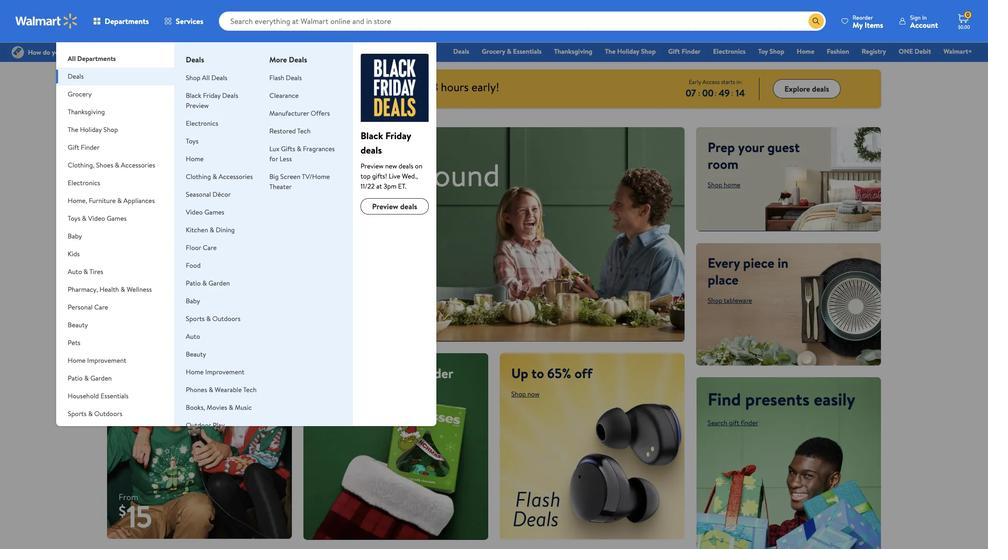 Task type: locate. For each thing, give the bounding box(es) containing it.
0 horizontal spatial holiday
[[80, 125, 102, 134]]

toys & video games
[[68, 214, 127, 223]]

gift inside dropdown button
[[68, 143, 79, 152]]

guest
[[768, 138, 800, 157]]

improvement inside dropdown button
[[87, 356, 126, 365]]

restored
[[269, 126, 296, 136]]

household essentials
[[68, 391, 129, 401]]

beauty inside dropdown button
[[68, 320, 88, 330]]

auto down the kids
[[68, 267, 82, 277]]

home,
[[68, 196, 87, 206]]

1 horizontal spatial beauty
[[186, 350, 206, 359]]

shop down place
[[708, 296, 722, 305]]

1 vertical spatial tech
[[243, 385, 257, 395]]

grocery for grocery & essentials
[[482, 47, 505, 56]]

0 horizontal spatial beauty
[[68, 320, 88, 330]]

gifts
[[281, 144, 295, 154]]

: right 00
[[715, 88, 717, 98]]

toys left the are
[[186, 136, 199, 146]]

garden up 'fits
[[209, 279, 230, 288]]

starts
[[721, 78, 735, 86]]

black for deals
[[361, 129, 383, 142]]

0 horizontal spatial sports & outdoors
[[68, 409, 122, 419]]

explore deals
[[785, 83, 829, 94]]

1 vertical spatial patio
[[68, 374, 83, 383]]

1 horizontal spatial improvement
[[205, 367, 244, 377]]

departments inside all departments link
[[77, 54, 116, 63]]

search gift finder
[[708, 418, 759, 428]]

new up live
[[385, 161, 397, 171]]

pharmacy,
[[68, 285, 98, 294]]

explore down toy shop "link"
[[785, 83, 810, 94]]

0 vertical spatial patio
[[186, 279, 201, 288]]

preview down join
[[186, 101, 209, 110]]

friday for deals
[[203, 91, 221, 100]]

1 horizontal spatial toys
[[186, 136, 199, 146]]

video up kitchen
[[186, 207, 203, 217]]

care down health
[[94, 303, 108, 312]]

0 vertical spatial seasonal
[[186, 190, 211, 199]]

seasonal for seasonal décor
[[186, 190, 211, 199]]

finder inside dropdown button
[[81, 143, 100, 152]]

new for deals
[[385, 161, 397, 171]]

beauty for the beauty "link" at the left
[[186, 350, 206, 359]]

every piece in place
[[708, 253, 789, 289]]

0 horizontal spatial finder
[[81, 143, 100, 152]]

seasonal down the clothing
[[186, 190, 211, 199]]

sports down household
[[68, 409, 87, 419]]

the for the holiday shop link
[[605, 47, 616, 56]]

preview inside black friday deals preview new deals on top gifts! live wed., 11/22 at 3pm et.
[[361, 161, 384, 171]]

shop all deals link
[[186, 73, 227, 83]]

1 vertical spatial home improvement
[[186, 367, 244, 377]]

1 horizontal spatial gift finder
[[668, 47, 701, 56]]

patio & garden
[[186, 279, 230, 288], [68, 374, 112, 383]]

friday inside "black friday deals preview"
[[203, 91, 221, 100]]

preview for deals
[[186, 101, 209, 110]]

shop now link for up
[[511, 389, 540, 399]]

holiday for the holiday shop link
[[617, 47, 640, 56]]

auto inside auto & tires dropdown button
[[68, 267, 82, 277]]

1 vertical spatial gift finder
[[68, 143, 100, 152]]

all up "black friday deals preview"
[[202, 73, 210, 83]]

1 horizontal spatial walmart+
[[944, 47, 972, 56]]

thanksgiving inside thanksgiving link
[[554, 47, 593, 56]]

home link
[[793, 46, 819, 57], [186, 154, 204, 164]]

beauty
[[68, 320, 88, 330], [186, 350, 206, 359]]

shop left "gift finder" link
[[641, 47, 656, 56]]

fragrances
[[303, 144, 335, 154]]

the up clothing,
[[68, 125, 78, 134]]

essentials
[[513, 47, 542, 56], [101, 391, 129, 401]]

care
[[203, 243, 217, 253], [94, 303, 108, 312]]

grocery right 'deals' link
[[482, 47, 505, 56]]

walmart+ link
[[940, 46, 977, 57]]

deals
[[453, 47, 469, 56], [186, 54, 204, 65], [289, 54, 307, 65], [68, 72, 84, 81], [211, 73, 227, 83], [286, 73, 302, 83], [222, 91, 238, 100]]

flash deals link
[[269, 73, 302, 83]]

account
[[910, 19, 938, 30]]

deals up shop all deals
[[186, 54, 204, 65]]

outdoors down "patio & garden" link
[[212, 314, 241, 324]]

0 vertical spatial essentials
[[513, 47, 542, 56]]

0 horizontal spatial patio
[[68, 374, 83, 383]]

0 horizontal spatial outdoors
[[94, 409, 122, 419]]

black inside black friday deals preview new deals on top gifts! live wed., 11/22 at 3pm et.
[[361, 129, 383, 142]]

1 : from the left
[[698, 88, 700, 98]]

departments up deals dropdown button
[[77, 54, 116, 63]]

auto for auto & tires
[[68, 267, 82, 277]]

shop inside dropdown button
[[103, 125, 118, 134]]

seasonal décor
[[186, 190, 231, 199]]

1 horizontal spatial home improvement
[[186, 367, 244, 377]]

tech down manufacturer offers link
[[297, 126, 311, 136]]

toys down home,
[[68, 214, 80, 223]]

beauty link
[[186, 350, 206, 359]]

: right 49 at the top of page
[[731, 88, 733, 98]]

grocery & essentials link
[[478, 46, 546, 57]]

patio down food 'link'
[[186, 279, 201, 288]]

deals down shop all deals
[[222, 91, 238, 100]]

1 vertical spatial care
[[94, 303, 108, 312]]

auto for auto link
[[186, 332, 200, 341]]

0 horizontal spatial the
[[68, 125, 78, 134]]

0 horizontal spatial video
[[88, 214, 105, 223]]

improvement for 'home improvement' dropdown button
[[87, 356, 126, 365]]

garden for "patio & garden" link
[[209, 279, 230, 288]]

video games
[[186, 207, 224, 217]]

kitchen & dining link
[[186, 225, 235, 235]]

garden inside "dropdown button"
[[90, 374, 112, 383]]

patio & garden up household
[[68, 374, 112, 383]]

1 horizontal spatial explore
[[785, 83, 810, 94]]

0 horizontal spatial baby
[[68, 231, 82, 241]]

the holiday shop inside dropdown button
[[68, 125, 118, 134]]

0 vertical spatial toys
[[186, 136, 199, 146]]

friday inside black friday deals preview new deals on top gifts! live wed., 11/22 at 3pm et.
[[386, 129, 411, 142]]

1 vertical spatial sports & outdoors
[[68, 409, 122, 419]]

1 horizontal spatial sports
[[186, 314, 205, 324]]

essentials down walmart site-wide search box
[[513, 47, 542, 56]]

1 vertical spatial seasonal
[[68, 427, 93, 437]]

patio & garden up 'fits
[[186, 279, 230, 288]]

1 vertical spatial the holiday shop
[[68, 125, 118, 134]]

0 horizontal spatial improvement
[[87, 356, 126, 365]]

piece
[[743, 253, 775, 272]]

sports & outdoors inside dropdown button
[[68, 409, 122, 419]]

more deals
[[269, 54, 307, 65]]

sports down 'baby' link
[[186, 314, 205, 324]]

finder for gift finder dropdown button
[[81, 143, 100, 152]]

'round
[[415, 154, 500, 196]]

0 horizontal spatial gift
[[68, 143, 79, 152]]

thanksgiving inside thanksgiving dropdown button
[[68, 107, 105, 117]]

gift finder link
[[664, 46, 705, 57]]

finder for "gift finder" link
[[682, 47, 701, 56]]

manufacturer
[[269, 109, 309, 118]]

accessories up décor
[[219, 172, 253, 182]]

patio for patio & garden "dropdown button"
[[68, 374, 83, 383]]

0 vertical spatial now
[[135, 163, 147, 173]]

1 vertical spatial beauty
[[186, 350, 206, 359]]

1 vertical spatial finder
[[81, 143, 100, 152]]

electronics up starts
[[713, 47, 746, 56]]

recipes
[[402, 206, 423, 216]]

early!
[[472, 79, 499, 95]]

care right floor
[[203, 243, 217, 253]]

gift up clothing,
[[68, 143, 79, 152]]

home improvement up phones & wearable tech
[[186, 367, 244, 377]]

home improvement for 'home improvement' dropdown button
[[68, 356, 126, 365]]

0 vertical spatial finder
[[682, 47, 701, 56]]

essentials inside household essentials dropdown button
[[101, 391, 129, 401]]

2 horizontal spatial holiday
[[617, 47, 640, 56]]

big screen tv/home theater link
[[269, 172, 330, 192]]

deals up hours
[[453, 47, 469, 56]]

gather
[[315, 154, 408, 196]]

departments
[[105, 16, 149, 26], [77, 54, 116, 63]]

deals
[[404, 79, 429, 95], [812, 83, 829, 94], [361, 144, 382, 157], [399, 161, 413, 171], [400, 201, 417, 212]]

2 vertical spatial electronics
[[68, 178, 100, 188]]

1 horizontal spatial shop now link
[[511, 389, 540, 399]]

home down pets
[[68, 356, 86, 365]]

care for personal care
[[94, 303, 108, 312]]

care inside dropdown button
[[94, 303, 108, 312]]

gift right the holiday shop link
[[668, 47, 680, 56]]

search
[[708, 418, 728, 428]]

sports & outdoors down 'household essentials'
[[68, 409, 122, 419]]

electronics up toys link
[[186, 119, 218, 128]]

walmart+
[[944, 47, 972, 56], [230, 79, 279, 95]]

home link down toys link
[[186, 154, 204, 164]]

up
[[511, 364, 528, 383]]

new inside black friday deals preview new deals on top gifts! live wed., 11/22 at 3pm et.
[[385, 161, 397, 171]]

finder up clothing,
[[81, 143, 100, 152]]

sports & outdoors down 'baby' link
[[186, 314, 241, 324]]

& inside 'dropdown button'
[[117, 196, 122, 206]]

now for holiday
[[135, 163, 147, 173]]

0 vertical spatial auto
[[68, 267, 82, 277]]

shop right toy at the right
[[770, 47, 785, 56]]

home down the beauty "link" at the left
[[186, 367, 204, 377]]

shop now
[[119, 163, 147, 173], [511, 389, 540, 399]]

0 vertical spatial baby
[[68, 231, 82, 241]]

gift for "gift finder" link
[[668, 47, 680, 56]]

et.
[[398, 182, 407, 191]]

video down furniture
[[88, 214, 105, 223]]

patio & garden inside patio & garden "dropdown button"
[[68, 374, 112, 383]]

the holiday shop button
[[56, 121, 174, 139]]

finder up the 'early'
[[682, 47, 701, 56]]

patio inside "dropdown button"
[[68, 374, 83, 383]]

seasonal
[[186, 190, 211, 199], [68, 427, 93, 437]]

preview inside "link"
[[372, 201, 398, 212]]

decor
[[95, 427, 113, 437]]

all
[[68, 54, 76, 63], [202, 73, 210, 83]]

food link
[[186, 261, 201, 270]]

0 horizontal spatial care
[[94, 303, 108, 312]]

new right shop
[[319, 79, 339, 95]]

1 vertical spatial improvement
[[205, 367, 244, 377]]

3 : from the left
[[731, 88, 733, 98]]

0 vertical spatial departments
[[105, 16, 149, 26]]

the right thanksgiving link on the top of page
[[605, 47, 616, 56]]

0 horizontal spatial essentials
[[101, 391, 129, 401]]

home down search icon
[[797, 47, 815, 56]]

2 vertical spatial holiday
[[119, 138, 163, 157]]

0 horizontal spatial grocery
[[68, 89, 92, 99]]

departments up all departments link
[[105, 16, 149, 26]]

0 horizontal spatial now
[[135, 163, 147, 173]]

thanksgiving for thanksgiving link on the top of page
[[554, 47, 593, 56]]

holiday inside dropdown button
[[80, 125, 102, 134]]

clearance link
[[269, 91, 299, 100]]

shop now down up
[[511, 389, 540, 399]]

room
[[708, 155, 739, 173]]

1 horizontal spatial the holiday shop
[[605, 47, 656, 56]]

1 vertical spatial outdoors
[[94, 409, 122, 419]]

electronics inside dropdown button
[[68, 178, 100, 188]]

deals right flash
[[286, 73, 302, 83]]

auto up the beauty "link" at the left
[[186, 332, 200, 341]]

explore for explore recipes
[[378, 206, 400, 216]]

grocery down all departments
[[68, 89, 92, 99]]

0 horizontal spatial shop now link
[[119, 163, 147, 173]]

games down home, furniture & appliances 'dropdown button'
[[107, 214, 127, 223]]

1 vertical spatial essentials
[[101, 391, 129, 401]]

phones
[[186, 385, 207, 395]]

1 vertical spatial departments
[[77, 54, 116, 63]]

home link down search icon
[[793, 46, 819, 57]]

garden up 'household essentials'
[[90, 374, 112, 383]]

live
[[389, 171, 400, 181]]

gift finder for gift finder dropdown button
[[68, 143, 100, 152]]

0 vertical spatial holiday
[[617, 47, 640, 56]]

1 horizontal spatial accessories
[[219, 172, 253, 182]]

sports for sports & outdoors dropdown button
[[68, 409, 87, 419]]

home, furniture & appliances button
[[56, 192, 174, 210]]

seasonal decor & party supplies
[[68, 427, 161, 437]]

shop now link down up
[[511, 389, 540, 399]]

1 horizontal spatial now
[[528, 389, 540, 399]]

prep
[[708, 138, 735, 157]]

0 horizontal spatial garden
[[90, 374, 112, 383]]

0 horizontal spatial walmart+
[[230, 79, 279, 95]]

11/22
[[361, 182, 375, 191]]

0 horizontal spatial new
[[319, 79, 339, 95]]

0 vertical spatial thanksgiving
[[554, 47, 593, 56]]

1 vertical spatial shop now
[[511, 389, 540, 399]]

outdoors for sports & outdoors dropdown button
[[94, 409, 122, 419]]

deals down all departments
[[68, 72, 84, 81]]

finder
[[682, 47, 701, 56], [81, 143, 100, 152]]

the holiday shop for the holiday shop link
[[605, 47, 656, 56]]

shop
[[292, 79, 316, 95]]

preview for deals
[[361, 161, 384, 171]]

0 vertical spatial care
[[203, 243, 217, 253]]

0 vertical spatial grocery
[[482, 47, 505, 56]]

beauty down personal
[[68, 320, 88, 330]]

1 vertical spatial gift
[[68, 143, 79, 152]]

beauty down auto link
[[186, 350, 206, 359]]

0 horizontal spatial toys
[[68, 214, 80, 223]]

all down the walmart "image"
[[68, 54, 76, 63]]

home down toys link
[[186, 154, 204, 164]]

0 horizontal spatial :
[[698, 88, 700, 98]]

the holiday shop link
[[601, 46, 660, 57]]

explore inside button
[[785, 83, 810, 94]]

1 vertical spatial thanksgiving
[[68, 107, 105, 117]]

the
[[605, 47, 616, 56], [68, 125, 78, 134]]

1 vertical spatial walmart+
[[230, 79, 279, 95]]

games up kitchen & dining 'link'
[[204, 207, 224, 217]]

all departments
[[68, 54, 116, 63]]

0 vertical spatial accessories
[[121, 160, 155, 170]]

gift
[[668, 47, 680, 56], [68, 143, 79, 152]]

1 vertical spatial holiday
[[80, 125, 102, 134]]

1 horizontal spatial electronics
[[186, 119, 218, 128]]

patio up household
[[68, 374, 83, 383]]

items
[[865, 19, 884, 30]]

the holiday shop
[[605, 47, 656, 56], [68, 125, 118, 134]]

one debit
[[899, 47, 931, 56]]

christmas
[[119, 293, 195, 317]]

1 horizontal spatial tech
[[297, 126, 311, 136]]

tech up music
[[243, 385, 257, 395]]

electronics down clothing,
[[68, 178, 100, 188]]

1 horizontal spatial patio
[[186, 279, 201, 288]]

sports inside dropdown button
[[68, 409, 87, 419]]

0 vertical spatial shop now link
[[119, 163, 147, 173]]

personal care
[[68, 303, 108, 312]]

home inside home link
[[797, 47, 815, 56]]

1 vertical spatial electronics link
[[186, 119, 218, 128]]

join
[[207, 79, 227, 95]]

toys inside dropdown button
[[68, 214, 80, 223]]

0 horizontal spatial sports
[[68, 409, 87, 419]]

clothing
[[186, 172, 211, 182]]

seasonal inside seasonal decor & party supplies dropdown button
[[68, 427, 93, 437]]

new for black
[[319, 79, 339, 95]]

improvement down pets dropdown button
[[87, 356, 126, 365]]

patio & garden for "patio & garden" link
[[186, 279, 230, 288]]

gift finder inside dropdown button
[[68, 143, 100, 152]]

shop now link up electronics dropdown button
[[119, 163, 147, 173]]

black friday deals preview link
[[186, 91, 238, 110]]

now down to
[[528, 389, 540, 399]]

baby down ugly
[[186, 296, 200, 306]]

accessories inside dropdown button
[[121, 160, 155, 170]]

1 vertical spatial new
[[385, 161, 397, 171]]

0 vertical spatial beauty
[[68, 320, 88, 330]]

manufacturer offers
[[269, 109, 330, 118]]

essentials down patio & garden "dropdown button"
[[101, 391, 129, 401]]

gift finder up the 'early'
[[668, 47, 701, 56]]

1 horizontal spatial baby
[[186, 296, 200, 306]]

1 vertical spatial sports
[[68, 409, 87, 419]]

grocery button
[[56, 85, 174, 103]]

home inside 'home improvement' dropdown button
[[68, 356, 86, 365]]

electronics link up toys link
[[186, 119, 218, 128]]

1 horizontal spatial garden
[[209, 279, 230, 288]]

1 horizontal spatial thanksgiving
[[554, 47, 593, 56]]

1 horizontal spatial outdoors
[[212, 314, 241, 324]]

0 vertical spatial patio & garden
[[186, 279, 230, 288]]

dining
[[216, 225, 235, 235]]

preview inside "black friday deals preview"
[[186, 101, 209, 110]]

1 vertical spatial preview
[[361, 161, 384, 171]]

seasonal left decor
[[68, 427, 93, 437]]

shop left home at right
[[708, 180, 722, 190]]

explore left recipes
[[378, 206, 400, 216]]

ugly
[[176, 272, 208, 296]]

the for the holiday shop dropdown button
[[68, 125, 78, 134]]

find
[[708, 387, 741, 411]]

pharmacy, health & wellness
[[68, 285, 152, 294]]

1 vertical spatial now
[[528, 389, 540, 399]]

video
[[186, 207, 203, 217], [88, 214, 105, 223]]

clothing, shoes & accessories
[[68, 160, 155, 170]]

toy
[[758, 47, 768, 56]]

0 vertical spatial explore
[[785, 83, 810, 94]]

sports & outdoors for sports & outdoors link
[[186, 314, 241, 324]]

explore for explore deals
[[785, 83, 810, 94]]

0 horizontal spatial auto
[[68, 267, 82, 277]]

sports for sports & outdoors link
[[186, 314, 205, 324]]

the inside dropdown button
[[68, 125, 78, 134]]

shop now up electronics dropdown button
[[119, 163, 147, 173]]

baby inside "dropdown button"
[[68, 231, 82, 241]]

floor care link
[[186, 243, 217, 253]]

toys
[[186, 136, 199, 146], [68, 214, 80, 223]]

search icon image
[[812, 17, 820, 25]]

1 horizontal spatial holiday
[[119, 138, 163, 157]]

deals inside dropdown button
[[68, 72, 84, 81]]

0 horizontal spatial thanksgiving
[[68, 107, 105, 117]]

black inside "black friday deals preview"
[[186, 91, 201, 100]]

gift finder up clothing,
[[68, 143, 100, 152]]

video inside dropdown button
[[88, 214, 105, 223]]

preview down 3pm
[[372, 201, 398, 212]]

home improvement down pets dropdown button
[[68, 356, 126, 365]]

1 horizontal spatial home link
[[793, 46, 819, 57]]

now up electronics dropdown button
[[135, 163, 147, 173]]

improvement up wearable
[[205, 367, 244, 377]]

household
[[68, 391, 99, 401]]

outdoors
[[212, 314, 241, 324], [94, 409, 122, 419]]

friday for deals
[[386, 129, 411, 142]]

preview up top
[[361, 161, 384, 171]]

outdoors inside dropdown button
[[94, 409, 122, 419]]

0 horizontal spatial electronics link
[[186, 119, 218, 128]]

baby up the kids
[[68, 231, 82, 241]]

outdoors up decor
[[94, 409, 122, 419]]

reorder my items
[[853, 13, 884, 30]]

: right 07
[[698, 88, 700, 98]]

grocery inside dropdown button
[[68, 89, 92, 99]]

Search search field
[[219, 12, 826, 31]]

off
[[575, 364, 593, 383]]

2 horizontal spatial :
[[731, 88, 733, 98]]

accessories down gift finder dropdown button
[[121, 160, 155, 170]]

electronics link up starts
[[709, 46, 750, 57]]

auto
[[68, 267, 82, 277], [186, 332, 200, 341]]

1 vertical spatial baby
[[186, 296, 200, 306]]

0 vertical spatial electronics
[[713, 47, 746, 56]]

home improvement inside dropdown button
[[68, 356, 126, 365]]

shop down thanksgiving dropdown button
[[103, 125, 118, 134]]



Task type: vqa. For each thing, say whether or not it's contained in the screenshot.
the leftmost Home link
yes



Task type: describe. For each thing, give the bounding box(es) containing it.
deals button
[[56, 68, 174, 85]]

deals right more
[[289, 54, 307, 65]]

toys for toys & video games
[[68, 214, 80, 223]]

the holiday shop for the holiday shop dropdown button
[[68, 125, 118, 134]]

14
[[736, 86, 745, 99]]

0 vertical spatial walmart+
[[944, 47, 972, 56]]

kids button
[[56, 245, 174, 263]]

hours
[[441, 79, 469, 95]]

essentials inside grocery & essentials link
[[513, 47, 542, 56]]

sports & outdoors for sports & outdoors dropdown button
[[68, 409, 122, 419]]

flash
[[269, 73, 284, 83]]

books, movies & music link
[[186, 403, 252, 413]]

care for floor care
[[203, 243, 217, 253]]

phones & wearable tech link
[[186, 385, 257, 395]]

home
[[724, 180, 741, 190]]

pets button
[[56, 334, 174, 352]]

shop down up
[[511, 389, 526, 399]]

your
[[738, 138, 764, 157]]

deals up "black friday deals preview"
[[211, 73, 227, 83]]

books,
[[186, 403, 205, 413]]

& inside dropdown button
[[115, 160, 119, 170]]

preview deals link
[[361, 198, 429, 215]]

phones & wearable tech
[[186, 385, 257, 395]]

movies
[[207, 403, 227, 413]]

deals inside button
[[812, 83, 829, 94]]

seasonal décor link
[[186, 190, 231, 199]]

toys & video games button
[[56, 210, 174, 228]]

stocking stuffers under $5
[[315, 364, 453, 399]]

shop all deals
[[186, 73, 227, 83]]

explore deals button
[[773, 79, 841, 98]]

1 horizontal spatial video
[[186, 207, 203, 217]]

0 vertical spatial tech
[[297, 126, 311, 136]]

appliances
[[123, 196, 155, 206]]

baby for 'baby' link
[[186, 296, 200, 306]]

improvement for home improvement link
[[205, 367, 244, 377]]

0 vertical spatial all
[[68, 54, 76, 63]]

holiday savings are here!
[[119, 138, 264, 157]]

patio & garden for patio & garden "dropdown button"
[[68, 374, 112, 383]]

fashion
[[827, 47, 849, 56]]

home improvement for home improvement link
[[186, 367, 244, 377]]

gift for gift finder dropdown button
[[68, 143, 79, 152]]

early
[[689, 78, 701, 86]]

1 horizontal spatial electronics link
[[709, 46, 750, 57]]

home improvement button
[[56, 352, 174, 370]]

shop now for holiday
[[119, 163, 147, 173]]

personal
[[68, 303, 93, 312]]

seasonal decor & party supplies button
[[56, 423, 174, 441]]

auto & tires
[[68, 267, 103, 277]]

1 horizontal spatial games
[[204, 207, 224, 217]]

shop left join
[[186, 73, 200, 83]]

supplies
[[137, 427, 161, 437]]

shop left entertaining
[[315, 206, 330, 216]]

shop now link for holiday
[[119, 163, 147, 173]]

deals inside "black friday deals preview"
[[222, 91, 238, 100]]

patio & garden link
[[186, 279, 230, 288]]

$0.00
[[958, 24, 970, 30]]

gifts!
[[372, 171, 387, 181]]

access
[[703, 78, 720, 86]]

holiday for the holiday shop dropdown button
[[80, 125, 102, 134]]

1 vertical spatial all
[[202, 73, 210, 83]]

health
[[100, 285, 119, 294]]

big screen tv/home theater
[[269, 172, 330, 192]]

0 vertical spatial home link
[[793, 46, 819, 57]]

beauty for "beauty" dropdown button
[[68, 320, 88, 330]]

home improvement link
[[186, 367, 244, 377]]

reorder
[[853, 13, 873, 21]]

& inside lux gifts & fragrances for less
[[297, 144, 301, 154]]

walmart image
[[15, 13, 78, 29]]

deals image
[[361, 54, 429, 122]]

floor
[[186, 243, 201, 253]]

gift
[[729, 418, 740, 428]]

outdoors for sports & outdoors link
[[212, 314, 241, 324]]

gather 'round
[[315, 154, 500, 196]]

Walmart Site-Wide search field
[[219, 12, 826, 31]]

deals inside "link"
[[400, 201, 417, 212]]

now for up
[[528, 389, 540, 399]]

00
[[702, 86, 714, 99]]

stocking
[[315, 364, 367, 383]]

manufacturer offers link
[[269, 109, 330, 118]]

walmart plus logo image
[[146, 80, 199, 97]]

baby for baby "dropdown button"
[[68, 231, 82, 241]]

0
[[966, 11, 970, 19]]

49
[[719, 86, 730, 99]]

3
[[432, 79, 438, 95]]

home, furniture & appliances
[[68, 196, 155, 206]]

thanksgiving for thanksgiving dropdown button
[[68, 107, 105, 117]]

early access starts in: 07 : 00 : 49 : 14
[[686, 78, 745, 99]]

departments inside departments popup button
[[105, 16, 149, 26]]

3pm
[[384, 182, 397, 191]]

baby button
[[56, 228, 174, 245]]

tv/home
[[302, 172, 330, 182]]

services button
[[157, 10, 211, 33]]

under
[[419, 364, 453, 383]]

shop now for up
[[511, 389, 540, 399]]

seasonal for seasonal decor & party supplies
[[68, 427, 93, 437]]

grocery for grocery
[[68, 89, 92, 99]]

flash deals
[[269, 73, 302, 83]]

1 vertical spatial accessories
[[219, 172, 253, 182]]

party
[[120, 427, 136, 437]]

in:
[[737, 78, 743, 86]]

books, movies & music
[[186, 403, 252, 413]]

shoes
[[96, 160, 113, 170]]

games inside dropdown button
[[107, 214, 127, 223]]

presents
[[745, 387, 810, 411]]

patio for "patio & garden" link
[[186, 279, 201, 288]]

toys for toys link
[[186, 136, 199, 146]]

kitchen & dining
[[186, 225, 235, 235]]

all departments link
[[56, 42, 174, 68]]

gift finder for "gift finder" link
[[668, 47, 701, 56]]

clothing & accessories
[[186, 172, 253, 182]]

garden for patio & garden "dropdown button"
[[90, 374, 112, 383]]

deals link
[[449, 46, 474, 57]]

food
[[186, 261, 201, 270]]

offers
[[311, 109, 330, 118]]

0 horizontal spatial tech
[[243, 385, 257, 395]]

shop home link
[[708, 180, 741, 190]]

2 : from the left
[[715, 88, 717, 98]]

1 vertical spatial electronics
[[186, 119, 218, 128]]

toy shop
[[758, 47, 785, 56]]

thanksgiving link
[[550, 46, 597, 57]]

black for deals
[[186, 91, 201, 100]]

outdoor play link
[[186, 421, 225, 430]]

my
[[853, 19, 863, 30]]

are
[[212, 138, 230, 157]]

explore recipes
[[378, 206, 423, 216]]

shop up electronics dropdown button
[[119, 163, 133, 173]]

1 vertical spatial home link
[[186, 154, 204, 164]]

& inside "dropdown button"
[[84, 374, 89, 383]]

shop inside "link"
[[770, 47, 785, 56]]

one debit link
[[895, 46, 936, 57]]

fashion link
[[823, 46, 854, 57]]

services
[[176, 16, 203, 26]]

tires
[[89, 267, 103, 277]]

screen
[[280, 172, 301, 182]]

0 $0.00
[[958, 11, 970, 30]]

07
[[686, 86, 696, 99]]



